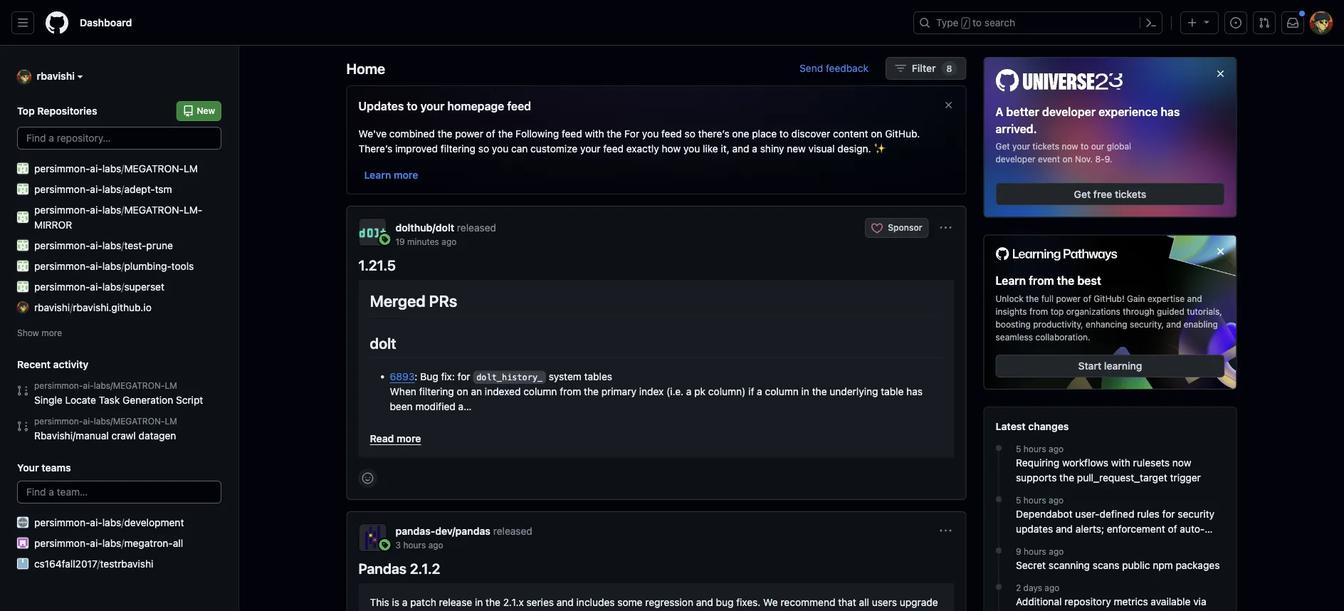 Task type: vqa. For each thing, say whether or not it's contained in the screenshot.


Task type: locate. For each thing, give the bounding box(es) containing it.
released right dev/pandas
[[493, 525, 533, 536]]

of down homepage at the left of page
[[486, 127, 496, 139]]

of down best
[[1084, 293, 1092, 303]]

arrived.
[[996, 122, 1037, 135]]

0 vertical spatial tickets
[[1033, 141, 1060, 151]]

1 horizontal spatial your
[[580, 142, 601, 154]]

api
[[1060, 610, 1076, 611]]

lm up lm-
[[184, 162, 198, 174]]

5 inside 5 hours ago dependabot user-defined rules for security updates and alerts; enforcement of auto- triage rules and presets for organizations (public beta)
[[1016, 495, 1022, 505]]

ago inside 2 days ago additional repository metrics available via graphql api
[[1045, 583, 1060, 593]]

ai- for megatron-
[[90, 537, 102, 549]]

a left "shiny"
[[752, 142, 758, 154]]

ago up the requiring
[[1049, 444, 1064, 454]]

gain
[[1127, 293, 1146, 303]]

from down full at the top
[[1030, 306, 1049, 316]]

recent activity
[[17, 358, 89, 370]]

/ up persimmon-ai-labs / plumbing-tools
[[121, 239, 124, 251]]

labs up persimmon-ai-labs / megatron-all on the left bottom
[[102, 516, 121, 528]]

1 horizontal spatial now
[[1173, 457, 1192, 468]]

to down this
[[370, 611, 379, 611]]

1 labs from the top
[[102, 162, 121, 174]]

presets
[[1091, 538, 1125, 549]]

1 vertical spatial so
[[478, 142, 489, 154]]

lm-
[[184, 204, 203, 215]]

1 horizontal spatial you
[[642, 127, 659, 139]]

5 labs from the top
[[102, 260, 121, 272]]

/
[[963, 19, 969, 28], [121, 162, 124, 174], [121, 183, 124, 195], [121, 204, 124, 215], [121, 239, 124, 251], [121, 260, 124, 272], [121, 280, 124, 292], [70, 301, 73, 313], [121, 516, 124, 528], [121, 537, 124, 549], [97, 557, 100, 569]]

filtering up 'modified'
[[419, 385, 454, 397]]

add or remove reactions image
[[362, 472, 374, 484]]

power down homepage at the left of page
[[455, 127, 484, 139]]

for down enforcement
[[1128, 538, 1140, 549]]

labs/megatron- inside persimmon-ai-labs/megatron-lm single locate task generation script
[[94, 380, 165, 390]]

testrbavishi
[[100, 557, 153, 569]]

1 horizontal spatial developer
[[1043, 105, 1096, 118]]

testrbavishi image
[[17, 558, 28, 569]]

your inside we've combined the power of the following feed with the for you feed so there's one place to discover content on github. there's improved filtering so you can customize your feed exactly how you like it, and a shiny new visual design. ✨
[[580, 142, 601, 154]]

0 vertical spatial with
[[585, 127, 604, 139]]

1 vertical spatial of
[[1084, 293, 1092, 303]]

with up pull_request_target
[[1112, 457, 1131, 468]]

recent
[[17, 358, 51, 370]]

1 persimmon- from the top
[[34, 162, 90, 174]]

and down alerts;
[[1071, 538, 1088, 549]]

visual
[[809, 142, 835, 154]]

more inside button
[[41, 327, 62, 337]]

1 vertical spatial released
[[493, 525, 533, 536]]

draft pull request image
[[17, 385, 28, 396]]

2 vertical spatial more
[[397, 432, 421, 444]]

minutes
[[407, 236, 439, 246]]

all right 'that'
[[859, 596, 870, 608]]

2 megatron- from the top
[[124, 204, 184, 215]]

send feedback
[[800, 62, 869, 74]]

0 vertical spatial get
[[996, 141, 1010, 151]]

sponsor link
[[865, 218, 929, 238]]

organizations up 'npm'
[[1143, 538, 1205, 549]]

universe23 image
[[996, 69, 1124, 92]]

2 vertical spatial from
[[560, 385, 581, 397]]

labs for superset
[[102, 280, 121, 292]]

persimmon-ai-labs / test-prune
[[34, 239, 173, 251]]

0 vertical spatial on
[[871, 127, 883, 139]]

1 vertical spatial on
[[1063, 154, 1073, 164]]

tsm
[[155, 183, 172, 195]]

1 vertical spatial dot fill image
[[994, 545, 1005, 556]]

1 dot fill image from the top
[[994, 494, 1005, 505]]

cs164fall2017
[[34, 557, 97, 569]]

feed up following
[[507, 99, 531, 113]]

ai- up cs164fall2017 / testrbavishi on the bottom left of page
[[90, 537, 102, 549]]

1 horizontal spatial with
[[1112, 457, 1131, 468]]

from
[[1029, 274, 1055, 287], [1030, 306, 1049, 316], [560, 385, 581, 397]]

hours for requiring
[[1024, 444, 1047, 454]]

tickets up event on the right of page
[[1033, 141, 1060, 151]]

0 vertical spatial learn
[[364, 169, 391, 181]]

task
[[99, 394, 120, 405]]

in inside dolt 6893 : bug fix: for dolt_history_ system tables when filtering on an indexed column from the primary index (i.e. a pk column) if a column in the underlying table has been modified a…
[[802, 385, 810, 397]]

1 labs/megatron- from the top
[[94, 380, 165, 390]]

2 labs from the top
[[102, 183, 121, 195]]

5 persimmon- from the top
[[34, 260, 90, 272]]

persimmon-ai-labs/megatron-lm link up single locate task generation script 'link'
[[34, 379, 221, 392]]

get free tickets
[[1074, 188, 1147, 200]]

ago up dependabot
[[1049, 495, 1064, 505]]

expertise
[[1148, 293, 1185, 303]]

labs/megatron- up single locate task generation script 'link'
[[94, 380, 165, 390]]

ai- up the rbavishi / rbavishi.github.io
[[90, 280, 102, 292]]

the left 2.1.x
[[486, 596, 501, 608]]

the up can
[[498, 127, 513, 139]]

1 vertical spatial has
[[907, 385, 923, 397]]

1 vertical spatial rbavishi
[[34, 301, 70, 313]]

to inside a better developer experience has arrived. get your tickets now to our global developer event on nov. 8-9.
[[1081, 141, 1089, 151]]

0 horizontal spatial developer
[[996, 154, 1036, 164]]

1 horizontal spatial has
[[1161, 105, 1180, 118]]

1 horizontal spatial rules
[[1138, 508, 1160, 520]]

7 labs from the top
[[102, 516, 121, 528]]

additional
[[1016, 595, 1062, 607]]

and inside we've combined the power of the following feed with the for you feed so there's one place to discover content on github. there's improved filtering so you can customize your feed exactly how you like it, and a shiny new visual design. ✨
[[733, 142, 750, 154]]

sponsor
[[888, 223, 923, 233]]

tickets
[[1033, 141, 1060, 151], [1115, 188, 1147, 200]]

0 horizontal spatial on
[[457, 385, 468, 397]]

0 horizontal spatial you
[[492, 142, 509, 154]]

from down system
[[560, 385, 581, 397]]

filter
[[912, 62, 936, 74]]

ago up scanning
[[1049, 546, 1064, 556]]

0 vertical spatial megatron-
[[124, 162, 184, 174]]

read more link
[[370, 425, 943, 446]]

of inside 5 hours ago dependabot user-defined rules for security updates and alerts; enforcement of auto- triage rules and presets for organizations (public beta)
[[1168, 523, 1178, 534]]

tickets right free
[[1115, 188, 1147, 200]]

persimmon- for persimmon-ai-labs / development
[[34, 516, 90, 528]]

1 horizontal spatial power
[[1057, 293, 1081, 303]]

we
[[764, 596, 778, 608]]

0 horizontal spatial tickets
[[1033, 141, 1060, 151]]

0 vertical spatial organizations
[[1067, 306, 1121, 316]]

feedback
[[826, 62, 869, 74]]

persimmon- right development icon
[[34, 516, 90, 528]]

get left free
[[1074, 188, 1091, 200]]

1 dot fill image from the top
[[994, 442, 1005, 454]]

megatron-
[[124, 162, 184, 174], [124, 204, 184, 215]]

defined
[[1100, 508, 1135, 520]]

0 horizontal spatial organizations
[[1067, 306, 1121, 316]]

persimmon- up cs164fall2017
[[34, 537, 90, 549]]

1 vertical spatial 5
[[1016, 495, 1022, 505]]

to
[[973, 17, 982, 28], [407, 99, 418, 113], [780, 127, 789, 139], [1081, 141, 1089, 151], [370, 611, 379, 611]]

bug
[[716, 596, 734, 608]]

hours up the requiring
[[1024, 444, 1047, 454]]

more inside card preview element
[[397, 432, 421, 444]]

megatron- inside megatron-lm- mirror
[[124, 204, 184, 215]]

merged
[[370, 292, 426, 310]]

0 vertical spatial persimmon-ai-labs/megatron-lm link
[[34, 379, 221, 392]]

megatron-
[[124, 537, 173, 549]]

1 vertical spatial in
[[475, 596, 483, 608]]

8 persimmon- from the top
[[34, 416, 83, 426]]

1.21.5 link
[[359, 257, 396, 273]]

2 horizontal spatial of
[[1168, 523, 1178, 534]]

2 vertical spatial on
[[457, 385, 468, 397]]

dot fill image
[[994, 494, 1005, 505], [994, 581, 1005, 593]]

0 vertical spatial in
[[802, 385, 810, 397]]

has right 'experience'
[[1161, 105, 1180, 118]]

dot fill image down latest
[[994, 442, 1005, 454]]

2 5 from the top
[[1016, 495, 1022, 505]]

/ for megatron-lm
[[121, 162, 124, 174]]

10 persimmon- from the top
[[34, 537, 90, 549]]

cs164fall2017 / testrbavishi
[[34, 557, 153, 569]]

megatron-lm- mirror
[[34, 204, 203, 230]]

/ for plumbing-tools
[[121, 260, 124, 272]]

power up top
[[1057, 293, 1081, 303]]

2 persimmon-ai-labs/megatron-lm link from the top
[[34, 414, 221, 427]]

1 vertical spatial for
[[1163, 508, 1176, 520]]

1 5 from the top
[[1016, 444, 1022, 454]]

pull_request_target
[[1077, 471, 1168, 483]]

filtering right improved
[[441, 142, 476, 154]]

x image
[[943, 99, 955, 111]]

2 dot fill image from the top
[[994, 581, 1005, 593]]

1 vertical spatial persimmon-ai-labs/megatron-lm link
[[34, 414, 221, 427]]

for right fix:
[[458, 371, 470, 382]]

labs down persimmon-ai-labs / development at the left of the page
[[102, 537, 121, 549]]

1 vertical spatial dot fill image
[[994, 581, 1005, 593]]

0 vertical spatial feed item heading menu image
[[940, 222, 952, 234]]

search
[[985, 17, 1016, 28]]

1 vertical spatial power
[[1057, 293, 1081, 303]]

1 vertical spatial more
[[41, 327, 62, 337]]

release
[[439, 596, 472, 608]]

hours
[[1024, 444, 1047, 454], [1024, 495, 1047, 505], [403, 540, 426, 550], [1024, 546, 1047, 556]]

repo link element
[[865, 218, 940, 238]]

lm up script
[[165, 380, 177, 390]]

on up ✨
[[871, 127, 883, 139]]

megatron all image
[[17, 537, 28, 549]]

dolt 6893 : bug fix: for dolt_history_ system tables when filtering on an indexed column from the primary index (i.e. a pk column) if a column in the underlying table has been modified a…
[[370, 334, 923, 412]]

0 horizontal spatial rules
[[1046, 538, 1068, 549]]

to up combined
[[407, 99, 418, 113]]

1 vertical spatial now
[[1173, 457, 1192, 468]]

table
[[881, 385, 904, 397]]

0 horizontal spatial for
[[458, 371, 470, 382]]

feed item heading menu image
[[940, 222, 952, 234], [940, 525, 952, 536]]

1 feed item heading menu image from the top
[[940, 222, 952, 234]]

/ for development
[[121, 516, 124, 528]]

persimmon- inside persimmon-ai-labs/megatron-lm single locate task generation script
[[34, 380, 83, 390]]

megatron- up tsm
[[124, 162, 184, 174]]

19 minutes ago
[[396, 236, 457, 246]]

1 horizontal spatial organizations
[[1143, 538, 1205, 549]]

0 horizontal spatial all
[[173, 537, 183, 549]]

your teams
[[17, 461, 71, 473]]

on inside dolt 6893 : bug fix: for dolt_history_ system tables when filtering on an indexed column from the primary index (i.e. a pk column) if a column in the underlying table has been modified a…
[[457, 385, 468, 397]]

1 vertical spatial lm
[[165, 380, 177, 390]]

2 persimmon- from the top
[[34, 183, 90, 195]]

graphql
[[1016, 610, 1058, 611]]

1 vertical spatial megatron-
[[124, 204, 184, 215]]

0 vertical spatial released
[[457, 222, 496, 234]]

2 horizontal spatial on
[[1063, 154, 1073, 164]]

0 vertical spatial all
[[173, 537, 183, 549]]

the
[[438, 127, 453, 139], [498, 127, 513, 139], [607, 127, 622, 139], [1057, 274, 1075, 287], [1026, 293, 1039, 303], [584, 385, 599, 397], [812, 385, 827, 397], [1060, 471, 1075, 483], [486, 596, 501, 608]]

labs/megatron- for task
[[94, 380, 165, 390]]

we've
[[359, 127, 387, 139]]

9 persimmon- from the top
[[34, 516, 90, 528]]

to inside we've combined the power of the following feed with the for you feed so there's one place to discover content on github. there's improved filtering so you can customize your feed exactly how you like it, and a shiny new visual design. ✨
[[780, 127, 789, 139]]

0 vertical spatial rbavishi
[[37, 70, 75, 82]]

plus image
[[1187, 17, 1199, 28]]

a inside we've combined the power of the following feed with the for you feed so there's one place to discover content on github. there's improved filtering so you can customize your feed exactly how you like it, and a shiny new visual design. ✨
[[752, 142, 758, 154]]

ai- up 'persimmon-ai-labs / superset'
[[90, 260, 102, 272]]

filtering inside we've combined the power of the following feed with the for you feed so there's one place to discover content on github. there's improved filtering so you can customize your feed exactly how you like it, and a shiny new visual design. ✨
[[441, 142, 476, 154]]

fixes.
[[737, 596, 761, 608]]

0 vertical spatial filtering
[[441, 142, 476, 154]]

event
[[1038, 154, 1061, 164]]

git pull request image
[[1259, 17, 1271, 28]]

0 horizontal spatial of
[[486, 127, 496, 139]]

in right release
[[475, 596, 483, 608]]

/ up the adept- at the top left of page
[[121, 162, 124, 174]]

1 vertical spatial labs/megatron-
[[94, 416, 165, 426]]

and down one
[[733, 142, 750, 154]]

ai- inside persimmon-ai-labs/megatron-lm rbavishi/manual crawl datagen
[[83, 416, 94, 426]]

requiring workflows with rulesets now supports the pull_request_target trigger link
[[1016, 455, 1225, 485]]

like
[[703, 142, 718, 154]]

hours up dependabot
[[1024, 495, 1047, 505]]

insights
[[996, 306, 1027, 316]]

rbavishi right the @rbavishi image
[[37, 70, 75, 82]]

tools
[[171, 260, 194, 272]]

0 horizontal spatial power
[[455, 127, 484, 139]]

persimmon- right megatron lm icon
[[34, 162, 90, 174]]

2 close image from the top
[[1215, 246, 1227, 257]]

1 vertical spatial developer
[[996, 154, 1036, 164]]

that
[[838, 596, 857, 608]]

ai- down persimmon-ai-labs / adept-tsm
[[90, 204, 102, 215]]

1 horizontal spatial column
[[765, 385, 799, 397]]

0 vertical spatial from
[[1029, 274, 1055, 287]]

released right dolthub/dolt
[[457, 222, 496, 234]]

plumbing-
[[124, 260, 171, 272]]

labs for plumbing-tools
[[102, 260, 121, 272]]

from up full at the top
[[1029, 274, 1055, 287]]

0 vertical spatial lm
[[184, 162, 198, 174]]

2 horizontal spatial you
[[684, 142, 700, 154]]

hours inside 5 hours ago dependabot user-defined rules for security updates and alerts; enforcement of auto- triage rules and presets for organizations (public beta)
[[1024, 495, 1047, 505]]

on inside we've combined the power of the following feed with the for you feed so there's one place to discover content on github. there's improved filtering so you can customize your feed exactly how you like it, and a shiny new visual design. ✨
[[871, 127, 883, 139]]

0 horizontal spatial now
[[1062, 141, 1079, 151]]

5
[[1016, 444, 1022, 454], [1016, 495, 1022, 505]]

now inside 5 hours ago requiring workflows with rulesets now supports the pull_request_target trigger
[[1173, 457, 1192, 468]]

dashboard link
[[74, 11, 138, 34]]

persimmon- for persimmon-ai-labs / megatron-all
[[34, 537, 90, 549]]

organizations up enhancing
[[1067, 306, 1121, 316]]

feed left exactly
[[603, 142, 624, 154]]

and
[[733, 142, 750, 154], [1188, 293, 1203, 303], [1167, 319, 1182, 329], [1056, 523, 1073, 534], [1071, 538, 1088, 549], [557, 596, 574, 608], [696, 596, 713, 608]]

boosting
[[996, 319, 1031, 329]]

persimmon- down mirror
[[34, 239, 90, 251]]

in
[[802, 385, 810, 397], [475, 596, 483, 608]]

1 vertical spatial feed item heading menu image
[[940, 525, 952, 536]]

0 horizontal spatial in
[[475, 596, 483, 608]]

dot fill image
[[994, 442, 1005, 454], [994, 545, 1005, 556]]

8 labs from the top
[[102, 537, 121, 549]]

on left nov.
[[1063, 154, 1073, 164]]

an
[[471, 385, 482, 397]]

feed tag image
[[379, 234, 391, 245]]

development image
[[17, 517, 28, 528]]

1 horizontal spatial in
[[802, 385, 810, 397]]

0 vertical spatial for
[[458, 371, 470, 382]]

0 vertical spatial more
[[394, 169, 418, 181]]

labs up persimmon-ai-labs / adept-tsm
[[102, 162, 121, 174]]

labs up rbavishi.github.io
[[102, 280, 121, 292]]

ai- inside persimmon-ai-labs/megatron-lm single locate task generation script
[[83, 380, 94, 390]]

5 inside 5 hours ago requiring workflows with rulesets now supports the pull_request_target trigger
[[1016, 444, 1022, 454]]

organizations
[[1067, 306, 1121, 316], [1143, 538, 1205, 549]]

it,
[[721, 142, 730, 154]]

/ down the adept- at the top left of page
[[121, 204, 124, 215]]

all inside this is a patch release in the 2.1.x series and includes some regression and bug fixes. we recommend that all users upgrade to this version.
[[859, 596, 870, 608]]

/ up testrbavishi
[[121, 537, 124, 549]]

/ down test-
[[121, 260, 124, 272]]

1 vertical spatial all
[[859, 596, 870, 608]]

rbavishi for rbavishi
[[37, 70, 75, 82]]

rbavishi inside popup button
[[37, 70, 75, 82]]

ai- for megatron-
[[90, 162, 102, 174]]

you left like
[[684, 142, 700, 154]]

generation
[[123, 394, 173, 405]]

there's
[[698, 127, 730, 139]]

labs for test-prune
[[102, 239, 121, 251]]

persimmon- for persimmon-ai-labs / megatron-lm
[[34, 162, 90, 174]]

0 vertical spatial so
[[685, 127, 696, 139]]

organizations inside 5 hours ago dependabot user-defined rules for security updates and alerts; enforcement of auto- triage rules and presets for organizations (public beta)
[[1143, 538, 1205, 549]]

send
[[800, 62, 823, 74]]

a inside this is a patch release in the 2.1.x series and includes some regression and bug fixes. we recommend that all users upgrade to this version.
[[402, 596, 408, 608]]

labs/megatron- up the crawl
[[94, 416, 165, 426]]

6893
[[390, 371, 415, 382]]

1 vertical spatial with
[[1112, 457, 1131, 468]]

your down arrived.
[[1013, 141, 1031, 151]]

/ inside type / to search
[[963, 19, 969, 28]]

security
[[1178, 508, 1215, 520]]

2 labs/megatron- from the top
[[94, 416, 165, 426]]

0 vertical spatial rules
[[1138, 508, 1160, 520]]

updates
[[359, 99, 404, 113]]

your inside a better developer experience has arrived. get your tickets now to our global developer event on nov. 8-9.
[[1013, 141, 1031, 151]]

regression
[[645, 596, 694, 608]]

triangle down image
[[1201, 16, 1213, 27]]

metrics
[[1114, 595, 1149, 607]]

megatron- down tsm
[[124, 204, 184, 215]]

fix:
[[441, 371, 455, 382]]

megatron lm mirror image
[[17, 211, 28, 223]]

1 horizontal spatial so
[[685, 127, 696, 139]]

3 persimmon- from the top
[[34, 204, 90, 215]]

/ down 'persimmon-ai-labs / superset'
[[70, 301, 73, 313]]

persimmon-ai-labs / megatron-all
[[34, 537, 183, 549]]

learn for more
[[364, 169, 391, 181]]

0 vertical spatial power
[[455, 127, 484, 139]]

persimmon- inside persimmon-ai-labs/megatron-lm rbavishi/manual crawl datagen
[[34, 416, 83, 426]]

now up nov.
[[1062, 141, 1079, 151]]

1 horizontal spatial get
[[1074, 188, 1091, 200]]

6 labs from the top
[[102, 280, 121, 292]]

you left can
[[492, 142, 509, 154]]

via
[[1194, 595, 1207, 607]]

a
[[996, 105, 1004, 118]]

1 column from the left
[[524, 385, 557, 397]]

locate
[[65, 394, 96, 405]]

so left there's
[[685, 127, 696, 139]]

labs for megatron-lm
[[102, 162, 121, 174]]

1 vertical spatial filtering
[[419, 385, 454, 397]]

4 labs from the top
[[102, 239, 121, 251]]

learn inside the learn from the best unlock the full power of github! gain expertise and insights from top organizations through guided tutorials, boosting productivity, enhancing security, and enabling seamless collaboration.
[[996, 274, 1026, 287]]

/ for test-prune
[[121, 239, 124, 251]]

with
[[585, 127, 604, 139], [1112, 457, 1131, 468]]

0 horizontal spatial with
[[585, 127, 604, 139]]

all down 'development'
[[173, 537, 183, 549]]

/ down persimmon-ai-labs / megatron-lm at the top left of the page
[[121, 183, 124, 195]]

ai- up persimmon-ai-labs / adept-tsm
[[90, 162, 102, 174]]

ago for dependabot
[[1049, 495, 1064, 505]]

persimmon- up mirror
[[34, 204, 90, 215]]

5 down supports
[[1016, 495, 1022, 505]]

2 days ago additional repository metrics available via graphql api
[[1016, 583, 1207, 611]]

/ up persimmon-ai-labs / megatron-all on the left bottom
[[121, 516, 124, 528]]

of left 'auto-' at the bottom
[[1168, 523, 1178, 534]]

0 vertical spatial 5
[[1016, 444, 1022, 454]]

0 vertical spatial has
[[1161, 105, 1180, 118]]

dolt_history_
[[477, 372, 543, 382]]

close image
[[1215, 68, 1227, 79], [1215, 246, 1227, 257]]

with left 'for'
[[585, 127, 604, 139]]

show more
[[17, 327, 62, 337]]

1 horizontal spatial all
[[859, 596, 870, 608]]

persimmon- for persimmon-ai-labs /
[[34, 204, 90, 215]]

add or remove reactions element
[[359, 469, 377, 487]]

1 horizontal spatial learn
[[996, 274, 1026, 287]]

to up "shiny"
[[780, 127, 789, 139]]

0 vertical spatial dot fill image
[[994, 442, 1005, 454]]

7 persimmon- from the top
[[34, 380, 83, 390]]

more for show more
[[41, 327, 62, 337]]

ago inside 9 hours ago secret scanning scans public npm packages
[[1049, 546, 1064, 556]]

the left full at the top
[[1026, 293, 1039, 303]]

hours up secret at the right of page
[[1024, 546, 1047, 556]]

3 labs from the top
[[102, 204, 121, 215]]

column right if
[[765, 385, 799, 397]]

notifications image
[[1288, 17, 1299, 28]]

1 horizontal spatial of
[[1084, 293, 1092, 303]]

through
[[1123, 306, 1155, 316]]

0 horizontal spatial learn
[[364, 169, 391, 181]]

feed tag image
[[379, 539, 391, 550]]

guided
[[1157, 306, 1185, 316]]

learn more link
[[364, 169, 418, 181]]

labs for development
[[102, 516, 121, 528]]

6 persimmon- from the top
[[34, 280, 90, 292]]

0 horizontal spatial has
[[907, 385, 923, 397]]

ai- up persimmon-ai-labs /
[[90, 183, 102, 195]]

on inside a better developer experience has arrived. get your tickets now to our global developer event on nov. 8-9.
[[1063, 154, 1073, 164]]

of
[[486, 127, 496, 139], [1084, 293, 1092, 303], [1168, 523, 1178, 534]]

rules up enforcement
[[1138, 508, 1160, 520]]

rbavishi for rbavishi / rbavishi.github.io
[[34, 301, 70, 313]]

0 horizontal spatial get
[[996, 141, 1010, 151]]

2 dot fill image from the top
[[994, 545, 1005, 556]]

auto-
[[1180, 523, 1205, 534]]

developer down universe23 image
[[1043, 105, 1096, 118]]

0 vertical spatial of
[[486, 127, 496, 139]]

learn for from
[[996, 274, 1026, 287]]

rbavishi button
[[17, 68, 83, 84]]

1 close image from the top
[[1215, 68, 1227, 79]]

1 vertical spatial learn
[[996, 274, 1026, 287]]

1 horizontal spatial for
[[1128, 538, 1140, 549]]

ago inside 5 hours ago requiring workflows with rulesets now supports the pull_request_target trigger
[[1049, 444, 1064, 454]]

0 horizontal spatial column
[[524, 385, 557, 397]]

has right table
[[907, 385, 923, 397]]

filter image
[[895, 63, 907, 74]]

more right show
[[41, 327, 62, 337]]

filtering inside dolt 6893 : bug fix: for dolt_history_ system tables when filtering on an indexed column from the primary index (i.e. a pk column) if a column in the underlying table has been modified a…
[[419, 385, 454, 397]]

persimmon- up the rbavishi / rbavishi.github.io
[[34, 280, 90, 292]]

1 vertical spatial close image
[[1215, 246, 1227, 257]]

ago inside 5 hours ago dependabot user-defined rules for security updates and alerts; enforcement of auto- triage rules and presets for organizations (public beta)
[[1049, 495, 1064, 505]]

get inside a better developer experience has arrived. get your tickets now to our global developer event on nov. 8-9.
[[996, 141, 1010, 151]]

4 persimmon- from the top
[[34, 239, 90, 251]]

0 vertical spatial developer
[[1043, 105, 1096, 118]]

@pandas-dev profile image
[[359, 523, 387, 552]]

labs/megatron-
[[94, 380, 165, 390], [94, 416, 165, 426]]

hours inside 9 hours ago secret scanning scans public npm packages
[[1024, 546, 1047, 556]]

ago up additional
[[1045, 583, 1060, 593]]

to up nov.
[[1081, 141, 1089, 151]]

hours inside 5 hours ago requiring workflows with rulesets now supports the pull_request_target trigger
[[1024, 444, 1047, 454]]

dot fill image for dependabot user-defined rules for security updates and alerts; enforcement of auto- triage rules and presets for organizations (public beta)
[[994, 494, 1005, 505]]

ai- up locate
[[83, 380, 94, 390]]

1 persimmon-ai-labs/megatron-lm link from the top
[[34, 379, 221, 392]]

lm inside persimmon-ai-labs/megatron-lm single locate task generation script
[[165, 380, 177, 390]]

1 horizontal spatial tickets
[[1115, 188, 1147, 200]]

learn down there's
[[364, 169, 391, 181]]

labs/megatron- inside persimmon-ai-labs/megatron-lm rbavishi/manual crawl datagen
[[94, 416, 165, 426]]

repository
[[1065, 595, 1112, 607]]

close image for learn from the best
[[1215, 246, 1227, 257]]

rules
[[1138, 508, 1160, 520], [1046, 538, 1068, 549]]

lm inside persimmon-ai-labs/megatron-lm rbavishi/manual crawl datagen
[[165, 416, 177, 426]]

0 vertical spatial close image
[[1215, 68, 1227, 79]]

5 up the requiring
[[1016, 444, 1022, 454]]

in left the underlying
[[802, 385, 810, 397]]

draft pull request image
[[17, 420, 28, 432]]

rules up beta)
[[1046, 538, 1068, 549]]



Task type: describe. For each thing, give the bounding box(es) containing it.
megatron lm image
[[17, 163, 28, 174]]

rbavishi / rbavishi.github.io
[[34, 301, 152, 313]]

triage
[[1016, 538, 1043, 549]]

Teams search field
[[17, 481, 221, 503]]

the left 'for'
[[607, 127, 622, 139]]

new
[[787, 142, 806, 154]]

upgrade
[[900, 596, 938, 608]]

close image for a better developer experience has arrived.
[[1215, 68, 1227, 79]]

of inside the learn from the best unlock the full power of github! gain expertise and insights from top organizations through guided tutorials, boosting productivity, enhancing security, and enabling seamless collaboration.
[[1084, 293, 1092, 303]]

Find a repository… text field
[[17, 127, 221, 149]]

pk
[[695, 385, 706, 397]]

ai- for adept-
[[90, 183, 102, 195]]

@dolthub profile image
[[359, 218, 387, 246]]

home
[[346, 60, 385, 77]]

additional repository metrics available via graphql api link
[[1016, 594, 1225, 611]]

rbavishi.github.io image
[[17, 301, 28, 313]]

a…
[[458, 400, 472, 412]]

improved
[[395, 142, 438, 154]]

persimmon-ai-labs/megatron-lm single locate task generation script
[[34, 380, 203, 405]]

/ down persimmon-ai-labs / megatron-all on the left bottom
[[97, 557, 100, 569]]

secret
[[1016, 559, 1046, 571]]

persimmon- for persimmon-ai-labs / adept-tsm
[[34, 183, 90, 195]]

Find a team… text field
[[17, 481, 221, 503]]

has inside a better developer experience has arrived. get your tickets now to our global developer event on nov. 8-9.
[[1161, 105, 1180, 118]]

rbavishi.github.io
[[73, 301, 152, 313]]

9.
[[1105, 154, 1113, 164]]

place
[[752, 127, 777, 139]]

ago down pandas-dev/pandas link
[[429, 540, 443, 550]]

adept tsm image
[[17, 183, 28, 195]]

dot fill image for additional repository metrics available via graphql api
[[994, 581, 1005, 593]]

nov.
[[1075, 154, 1093, 164]]

Top Repositories search field
[[17, 127, 221, 149]]

persimmon- for persimmon-ai-labs/megatron-lm single locate task generation script
[[34, 380, 83, 390]]

(i.e.
[[667, 385, 684, 397]]

following
[[516, 127, 559, 139]]

superset
[[124, 280, 164, 292]]

beta)
[[1051, 553, 1075, 564]]

more for learn more
[[394, 169, 418, 181]]

from inside dolt 6893 : bug fix: for dolt_history_ system tables when filtering on an indexed column from the primary index (i.e. a pk column) if a column in the underlying table has been modified a…
[[560, 385, 581, 397]]

adept-
[[124, 183, 155, 195]]

series
[[527, 596, 554, 608]]

in inside this is a patch release in the 2.1.x series and includes some regression and bug fixes. we recommend that all users upgrade to this version.
[[475, 596, 483, 608]]

19
[[396, 236, 405, 246]]

our
[[1092, 141, 1105, 151]]

test-
[[124, 239, 146, 251]]

hours for dependabot
[[1024, 495, 1047, 505]]

dolthub/dolt
[[396, 222, 454, 234]]

has inside dolt 6893 : bug fix: for dolt_history_ system tables when filtering on an indexed column from the primary index (i.e. a pk column) if a column in the underlying table has been modified a…
[[907, 385, 923, 397]]

single locate task generation script link
[[34, 394, 203, 405]]

updates to your homepage feed
[[359, 99, 531, 113]]

superset image
[[17, 281, 28, 292]]

2 vertical spatial for
[[1128, 538, 1140, 549]]

dot fill image for secret scanning scans public npm packages
[[994, 545, 1005, 556]]

persimmon-ai-labs/megatron-lm link for task
[[34, 379, 221, 392]]

the left the underlying
[[812, 385, 827, 397]]

ago for requiring
[[1049, 444, 1064, 454]]

dolthub/dolt released
[[396, 222, 496, 234]]

and down dependabot
[[1056, 523, 1073, 534]]

persimmon- for persimmon-ai-labs / superset
[[34, 280, 90, 292]]

ai- for test-
[[90, 239, 102, 251]]

start
[[1079, 360, 1102, 372]]

power inside the learn from the best unlock the full power of github! gain expertise and insights from top organizations through guided tutorials, boosting productivity, enhancing security, and enabling seamless collaboration.
[[1057, 293, 1081, 303]]

2 feed item heading menu image from the top
[[940, 525, 952, 536]]

5 for dependabot user-defined rules for security updates and alerts; enforcement of auto- triage rules and presets for organizations (public beta)
[[1016, 495, 1022, 505]]

(public
[[1016, 553, 1048, 564]]

teams
[[41, 461, 71, 473]]

enforcement
[[1107, 523, 1166, 534]]

design.
[[838, 142, 871, 154]]

explore element
[[984, 57, 1237, 611]]

rbavishi/manual crawl datagen link
[[34, 429, 176, 441]]

ago down the dolthub/dolt released
[[442, 236, 457, 246]]

full
[[1042, 293, 1054, 303]]

to inside this is a patch release in the 2.1.x series and includes some regression and bug fixes. we recommend that all users upgrade to this version.
[[370, 611, 379, 611]]

and down 'guided'
[[1167, 319, 1182, 329]]

2.1.2
[[410, 560, 440, 577]]

with inside 5 hours ago requiring workflows with rulesets now supports the pull_request_target trigger
[[1112, 457, 1131, 468]]

/ for megatron-lm- mirror
[[121, 204, 124, 215]]

power inside we've combined the power of the following feed with the for you feed so there's one place to discover content on github. there's improved filtering so you can customize your feed exactly how you like it, and a shiny new visual design. ✨
[[455, 127, 484, 139]]

latest changes
[[996, 420, 1069, 432]]

2 column from the left
[[765, 385, 799, 397]]

requiring
[[1016, 457, 1060, 468]]

card preview element
[[359, 280, 955, 457]]

rulesets
[[1134, 457, 1170, 468]]

the down tables
[[584, 385, 599, 397]]

plumbing tools image
[[17, 260, 28, 272]]

5 for requiring workflows with rulesets now supports the pull_request_target trigger
[[1016, 444, 1022, 454]]

read more
[[370, 432, 421, 444]]

organizations inside the learn from the best unlock the full power of github! gain expertise and insights from top organizations through guided tutorials, boosting productivity, enhancing security, and enabling seamless collaboration.
[[1067, 306, 1121, 316]]

the inside this is a patch release in the 2.1.x series and includes some regression and bug fixes. we recommend that all users upgrade to this version.
[[486, 596, 501, 608]]

ago for secret
[[1049, 546, 1064, 556]]

this
[[370, 596, 389, 608]]

hours for secret
[[1024, 546, 1047, 556]]

/ for superset
[[121, 280, 124, 292]]

pandas-dev/pandas link
[[396, 525, 491, 536]]

2 horizontal spatial for
[[1163, 508, 1176, 520]]

✨
[[874, 142, 884, 154]]

labs for megatron-all
[[102, 537, 121, 549]]

modified
[[416, 400, 456, 412]]

1 vertical spatial tickets
[[1115, 188, 1147, 200]]

github logo image
[[996, 247, 1119, 261]]

version.
[[401, 611, 437, 611]]

6893 link
[[390, 371, 415, 382]]

@rbavishi image
[[17, 70, 31, 84]]

labs for adept-tsm
[[102, 183, 121, 195]]

1 megatron- from the top
[[124, 162, 184, 174]]

labs for megatron-lm- mirror
[[102, 204, 121, 215]]

with inside we've combined the power of the following feed with the for you feed so there's one place to discover content on github. there's improved filtering so you can customize your feed exactly how you like it, and a shiny new visual design. ✨
[[585, 127, 604, 139]]

and up tutorials, at the bottom right
[[1188, 293, 1203, 303]]

persimmon- for persimmon-ai-labs / plumbing-tools
[[34, 260, 90, 272]]

the down updates to your homepage feed
[[438, 127, 453, 139]]

hours down pandas- at bottom
[[403, 540, 426, 550]]

activity
[[53, 358, 89, 370]]

type
[[937, 17, 959, 28]]

and right "series"
[[557, 596, 574, 608]]

there's
[[359, 142, 393, 154]]

index
[[639, 385, 664, 397]]

ai- for development
[[90, 516, 102, 528]]

1 vertical spatial get
[[1074, 188, 1091, 200]]

feed up customize
[[562, 127, 582, 139]]

persimmon-ai-labs / development
[[34, 516, 184, 528]]

pandas 2.1.2
[[359, 560, 440, 577]]

ai- for superset
[[90, 280, 102, 292]]

the left best
[[1057, 274, 1075, 287]]

and left bug
[[696, 596, 713, 608]]

persimmon- for persimmon-ai-labs/megatron-lm rbavishi/manual crawl datagen
[[34, 416, 83, 426]]

persimmon-ai-labs /
[[34, 204, 124, 215]]

learning
[[1105, 360, 1143, 372]]

script
[[176, 394, 203, 405]]

npm
[[1153, 559, 1174, 571]]

datagen
[[139, 429, 176, 441]]

tickets inside a better developer experience has arrived. get your tickets now to our global developer event on nov. 8-9.
[[1033, 141, 1060, 151]]

lm for rbavishi/manual crawl datagen
[[165, 416, 177, 426]]

command palette image
[[1146, 17, 1157, 28]]

2.1.x
[[503, 596, 524, 608]]

homepage image
[[46, 11, 68, 34]]

1 vertical spatial rules
[[1046, 538, 1068, 549]]

to left search
[[973, 17, 982, 28]]

experience
[[1099, 105, 1158, 118]]

best
[[1078, 274, 1102, 287]]

ai- for plumbing-
[[90, 260, 102, 272]]

tutorials,
[[1187, 306, 1223, 316]]

persimmon-ai-labs/megatron-lm link for datagen
[[34, 414, 221, 427]]

alerts;
[[1076, 523, 1105, 534]]

5 hours ago requiring workflows with rulesets now supports the pull_request_target trigger
[[1016, 444, 1201, 483]]

trigger
[[1171, 471, 1201, 483]]

public
[[1123, 559, 1151, 571]]

of inside we've combined the power of the following feed with the for you feed so there's one place to discover content on github. there's improved filtering so you can customize your feed exactly how you like it, and a shiny new visual design. ✨
[[486, 127, 496, 139]]

a right if
[[757, 385, 763, 397]]

test prune image
[[17, 239, 28, 251]]

/ for adept-tsm
[[121, 183, 124, 195]]

start learning
[[1079, 360, 1143, 372]]

heart image
[[872, 223, 883, 234]]

issue opened image
[[1231, 17, 1242, 28]]

/ for megatron-all
[[121, 537, 124, 549]]

8
[[947, 63, 953, 73]]

ago for additional
[[1045, 583, 1060, 593]]

the inside 5 hours ago requiring workflows with rulesets now supports the pull_request_target trigger
[[1060, 471, 1075, 483]]

start learning link
[[996, 355, 1225, 377]]

patch
[[410, 596, 436, 608]]

exactly
[[627, 142, 659, 154]]

updates
[[1016, 523, 1054, 534]]

this is a patch release in the 2.1.x series and includes some regression and bug fixes. we recommend that all users upgrade to this version.
[[370, 596, 938, 611]]

bug
[[420, 371, 439, 382]]

now inside a better developer experience has arrived. get your tickets now to our global developer event on nov. 8-9.
[[1062, 141, 1079, 151]]

1 vertical spatial from
[[1030, 306, 1049, 316]]

labs/megatron- for datagen
[[94, 416, 165, 426]]

feed up how
[[662, 127, 682, 139]]

ai- for single
[[83, 380, 94, 390]]

prs
[[429, 292, 457, 310]]

dolt
[[370, 334, 396, 352]]

more for read more
[[397, 432, 421, 444]]

persimmon- for persimmon-ai-labs / test-prune
[[34, 239, 90, 251]]

0 horizontal spatial so
[[478, 142, 489, 154]]

lm for single locate task generation script
[[165, 380, 177, 390]]

0 horizontal spatial your
[[421, 99, 445, 113]]

for inside dolt 6893 : bug fix: for dolt_history_ system tables when filtering on an indexed column from the primary index (i.e. a pk column) if a column in the underlying table has been modified a…
[[458, 371, 470, 382]]

a left the pk
[[687, 385, 692, 397]]

ai- for rbavishi/manual
[[83, 416, 94, 426]]

scans
[[1093, 559, 1120, 571]]

global
[[1107, 141, 1132, 151]]

github!
[[1094, 293, 1125, 303]]

dot fill image for requiring workflows with rulesets now supports the pull_request_target trigger
[[994, 442, 1005, 454]]



